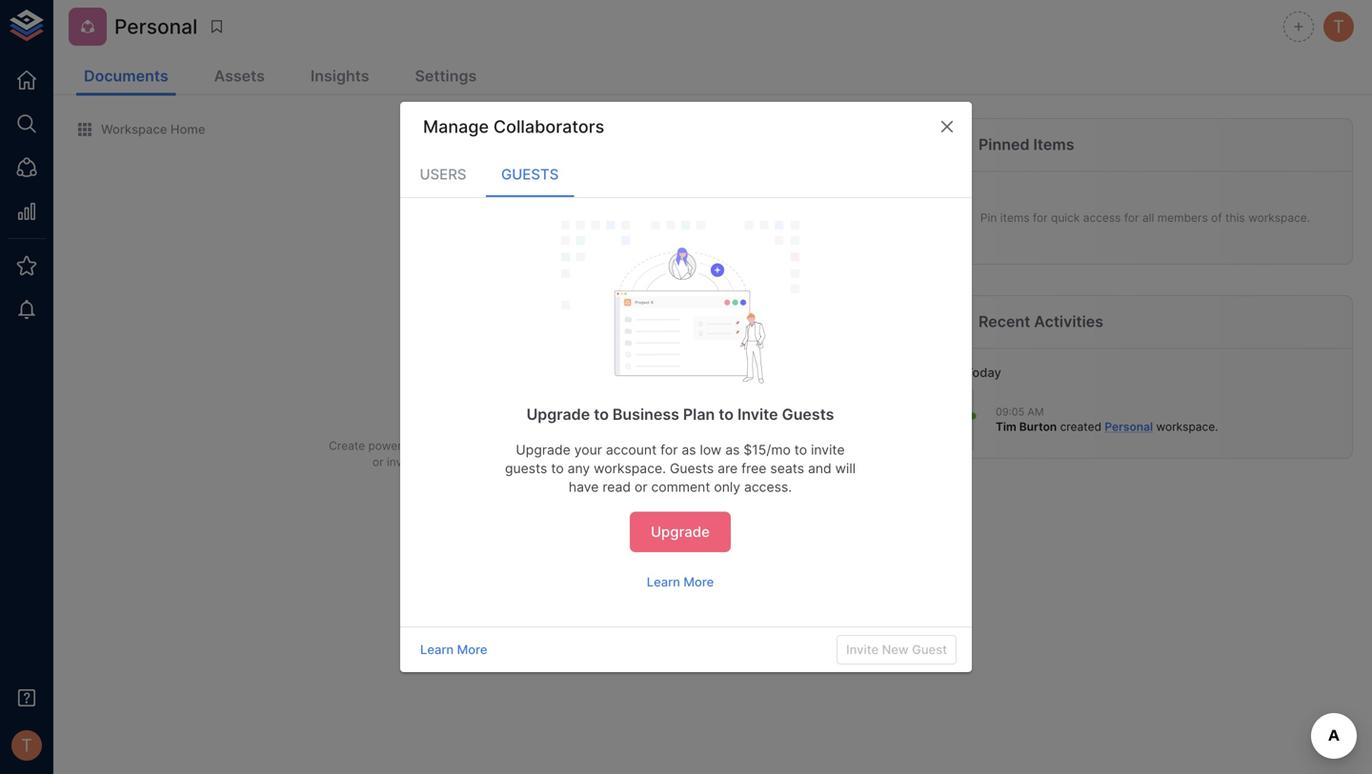 Task type: locate. For each thing, give the bounding box(es) containing it.
bookmark image
[[208, 18, 225, 35]]

as
[[682, 442, 696, 458], [726, 442, 740, 458]]

for up with
[[560, 440, 575, 453]]

upgrade up notes
[[527, 406, 590, 424]]

workspace. right this
[[1249, 211, 1311, 225]]

0 horizontal spatial personal
[[114, 14, 198, 38]]

upgrade your account for as low as $15/mo to invite guests to any workspace. guests are free seats and will have read or comment only access.
[[505, 442, 856, 496]]

invite
[[811, 442, 845, 458], [387, 456, 416, 469]]

1 vertical spatial learn
[[420, 643, 454, 658]]

1 horizontal spatial learn
[[647, 575, 681, 590]]

personal up documents
[[114, 14, 198, 38]]

0 vertical spatial learn more
[[647, 575, 714, 590]]

0 horizontal spatial learn
[[420, 643, 454, 658]]

for
[[1033, 211, 1048, 225], [1125, 211, 1140, 225], [560, 440, 575, 453], [661, 442, 678, 458]]

today
[[966, 366, 1002, 380]]

no documents found. create powerful documents, wikis & notes for personal use or invite your team to collaborate with you.
[[329, 415, 647, 469]]

have
[[569, 479, 599, 496]]

1 vertical spatial or
[[635, 479, 648, 496]]

1 vertical spatial t button
[[6, 725, 48, 767]]

tim
[[996, 421, 1017, 434]]

any
[[568, 461, 590, 477]]

0 vertical spatial upgrade
[[527, 406, 590, 424]]

seats
[[771, 461, 805, 477]]

guests
[[501, 166, 559, 183], [782, 406, 834, 424], [670, 461, 714, 477]]

invite inside no documents found. create powerful documents, wikis & notes for personal use or invite your team to collaborate with you.
[[387, 456, 416, 469]]

t
[[1334, 16, 1345, 37], [21, 736, 32, 757]]

0 horizontal spatial learn more button
[[416, 636, 492, 665]]

learn for the bottom learn more button
[[420, 643, 454, 658]]

1 horizontal spatial t
[[1334, 16, 1345, 37]]

workspace home
[[101, 122, 205, 137]]

use
[[628, 440, 647, 453]]

0 horizontal spatial guests
[[501, 166, 559, 183]]

more
[[684, 575, 714, 590], [457, 643, 488, 658]]

upgrade for to
[[527, 406, 590, 424]]

0 horizontal spatial workspace.
[[594, 461, 666, 477]]

your up any
[[575, 442, 602, 458]]

1 horizontal spatial learn more
[[647, 575, 714, 590]]

1 horizontal spatial or
[[635, 479, 648, 496]]

1 vertical spatial personal
[[1105, 421, 1154, 434]]

0 horizontal spatial your
[[419, 456, 443, 469]]

settings
[[415, 67, 477, 85]]

1 horizontal spatial t button
[[1321, 9, 1357, 45]]

or right 'read'
[[635, 479, 648, 496]]

0 vertical spatial personal
[[114, 14, 198, 38]]

pinned items
[[979, 135, 1075, 154]]

1 horizontal spatial as
[[726, 442, 740, 458]]

wikis
[[486, 440, 513, 453]]

burton
[[1020, 421, 1057, 434]]

0 horizontal spatial more
[[457, 643, 488, 658]]

collaborate
[[491, 456, 551, 469]]

tab list
[[400, 152, 972, 197]]

0 vertical spatial more
[[684, 575, 714, 590]]

1 vertical spatial learn more
[[420, 643, 488, 658]]

1 horizontal spatial your
[[575, 442, 602, 458]]

guests
[[505, 461, 548, 477]]

personal link
[[1105, 421, 1154, 434]]

0 vertical spatial learn more button
[[642, 568, 719, 597]]

or inside no documents found. create powerful documents, wikis & notes for personal use or invite your team to collaborate with you.
[[373, 456, 384, 469]]

learn
[[647, 575, 681, 590], [420, 643, 454, 658]]

0 vertical spatial t button
[[1321, 9, 1357, 45]]

upgrade inside upgrade your account for as low as $15/mo to invite guests to any workspace. guests are free seats and will have read or comment only access.
[[516, 442, 571, 458]]

0 horizontal spatial invite
[[387, 456, 416, 469]]

comment
[[652, 479, 711, 496]]

workspace. down account
[[594, 461, 666, 477]]

pin items for quick access for all members of this workspace.
[[981, 211, 1311, 225]]

or
[[373, 456, 384, 469], [635, 479, 648, 496]]

your
[[575, 442, 602, 458], [419, 456, 443, 469]]

to up seats
[[795, 442, 808, 458]]

0 horizontal spatial as
[[682, 442, 696, 458]]

guests right invite
[[782, 406, 834, 424]]

0 vertical spatial workspace.
[[1249, 211, 1311, 225]]

0 vertical spatial learn
[[647, 575, 681, 590]]

your inside upgrade your account for as low as $15/mo to invite guests to any workspace. guests are free seats and will have read or comment only access.
[[575, 442, 602, 458]]

with
[[554, 456, 577, 469]]

tab list containing users
[[400, 152, 972, 197]]

are
[[718, 461, 738, 477]]

workspace.
[[1249, 211, 1311, 225], [594, 461, 666, 477]]

1 vertical spatial workspace.
[[594, 461, 666, 477]]

for inside upgrade your account for as low as $15/mo to invite guests to any workspace. guests are free seats and will have read or comment only access.
[[661, 442, 678, 458]]

2 vertical spatial upgrade
[[651, 524, 710, 541]]

1 vertical spatial learn more button
[[416, 636, 492, 665]]

workspace. inside upgrade your account for as low as $15/mo to invite guests to any workspace. guests are free seats and will have read or comment only access.
[[594, 461, 666, 477]]

0 vertical spatial t
[[1334, 16, 1345, 37]]

to
[[594, 406, 609, 424], [719, 406, 734, 424], [795, 442, 808, 458], [477, 456, 488, 469], [551, 461, 564, 477]]

invite up and
[[811, 442, 845, 458]]

personal
[[114, 14, 198, 38], [1105, 421, 1154, 434]]

of
[[1212, 211, 1223, 225]]

as left "low"
[[682, 442, 696, 458]]

upgrade down comment
[[651, 524, 710, 541]]

1 horizontal spatial guests
[[670, 461, 714, 477]]

your down documents,
[[419, 456, 443, 469]]

to up personal
[[594, 406, 609, 424]]

workspace
[[101, 122, 167, 137]]

1 vertical spatial guests
[[782, 406, 834, 424]]

guests inside button
[[501, 166, 559, 183]]

am
[[1028, 406, 1044, 418]]

recent activities
[[979, 313, 1104, 331]]

or down powerful
[[373, 456, 384, 469]]

learn more button
[[642, 568, 719, 597], [416, 636, 492, 665]]

.
[[1216, 421, 1219, 434]]

guests down manage collaborators
[[501, 166, 559, 183]]

all
[[1143, 211, 1155, 225]]

as up the are
[[726, 442, 740, 458]]

documents link
[[76, 59, 176, 96]]

personal inside 09:05 am tim burton created personal workspace .
[[1105, 421, 1154, 434]]

1 vertical spatial upgrade
[[516, 442, 571, 458]]

personal right "created"
[[1105, 421, 1154, 434]]

1 horizontal spatial personal
[[1105, 421, 1154, 434]]

assets link
[[206, 59, 272, 96]]

your inside no documents found. create powerful documents, wikis & notes for personal use or invite your team to collaborate with you.
[[419, 456, 443, 469]]

upgrade up "guests"
[[516, 442, 571, 458]]

workspace
[[1157, 421, 1216, 434]]

upgrade
[[527, 406, 590, 424], [516, 442, 571, 458], [651, 524, 710, 541]]

to right team
[[477, 456, 488, 469]]

t button
[[1321, 9, 1357, 45], [6, 725, 48, 767]]

0 horizontal spatial or
[[373, 456, 384, 469]]

1 horizontal spatial invite
[[811, 442, 845, 458]]

free
[[742, 461, 767, 477]]

guests up comment
[[670, 461, 714, 477]]

0 vertical spatial guests
[[501, 166, 559, 183]]

users
[[420, 166, 467, 183]]

0 vertical spatial or
[[373, 456, 384, 469]]

0 horizontal spatial t button
[[6, 725, 48, 767]]

items
[[1001, 211, 1030, 225]]

1 as from the left
[[682, 442, 696, 458]]

documents
[[84, 67, 168, 85]]

documents
[[438, 415, 514, 432]]

for right 'use'
[[661, 442, 678, 458]]

invite down powerful
[[387, 456, 416, 469]]

learn more
[[647, 575, 714, 590], [420, 643, 488, 658]]

upgrade button
[[630, 512, 731, 553]]

activities
[[1035, 313, 1104, 331]]

2 vertical spatial guests
[[670, 461, 714, 477]]

0 horizontal spatial t
[[21, 736, 32, 757]]



Task type: vqa. For each thing, say whether or not it's contained in the screenshot.
second help image from the bottom
no



Task type: describe. For each thing, give the bounding box(es) containing it.
powerful
[[368, 440, 416, 453]]

invite
[[738, 406, 778, 424]]

notes
[[526, 440, 557, 453]]

pin
[[981, 211, 997, 225]]

collaborators
[[494, 116, 605, 137]]

upgrade inside button
[[651, 524, 710, 541]]

for inside no documents found. create powerful documents, wikis & notes for personal use or invite your team to collaborate with you.
[[560, 440, 575, 453]]

for left all
[[1125, 211, 1140, 225]]

guests button
[[486, 152, 574, 197]]

create
[[329, 440, 365, 453]]

invite inside upgrade your account for as low as $15/mo to invite guests to any workspace. guests are free seats and will have read or comment only access.
[[811, 442, 845, 458]]

this
[[1226, 211, 1246, 225]]

access
[[1084, 211, 1121, 225]]

1 horizontal spatial workspace.
[[1249, 211, 1311, 225]]

upgrade for your
[[516, 442, 571, 458]]

09:05
[[996, 406, 1025, 418]]

manage collaborators
[[423, 116, 605, 137]]

access.
[[744, 479, 792, 496]]

members
[[1158, 211, 1208, 225]]

plan
[[683, 406, 715, 424]]

insights link
[[303, 59, 377, 96]]

will
[[836, 461, 856, 477]]

pinned
[[979, 135, 1030, 154]]

only
[[714, 479, 741, 496]]

for left quick
[[1033, 211, 1048, 225]]

&
[[516, 440, 523, 453]]

to right plan
[[719, 406, 734, 424]]

guests inside upgrade your account for as low as $15/mo to invite guests to any workspace. guests are free seats and will have read or comment only access.
[[670, 461, 714, 477]]

1 horizontal spatial learn more button
[[642, 568, 719, 597]]

no
[[415, 415, 434, 432]]

recent
[[979, 313, 1031, 331]]

manage
[[423, 116, 489, 137]]

account
[[606, 442, 657, 458]]

2 horizontal spatial guests
[[782, 406, 834, 424]]

upgrade to business plan to invite guests
[[527, 406, 834, 424]]

settings link
[[408, 59, 484, 96]]

read
[[603, 479, 631, 496]]

found.
[[518, 415, 562, 432]]

and
[[808, 461, 832, 477]]

1 vertical spatial t
[[21, 736, 32, 757]]

team
[[446, 456, 473, 469]]

1 vertical spatial more
[[457, 643, 488, 658]]

workspace home link
[[76, 121, 205, 138]]

quick
[[1051, 211, 1080, 225]]

items
[[1034, 135, 1075, 154]]

2 as from the left
[[726, 442, 740, 458]]

to inside no documents found. create powerful documents, wikis & notes for personal use or invite your team to collaborate with you.
[[477, 456, 488, 469]]

home
[[171, 122, 205, 137]]

insights
[[311, 67, 369, 85]]

1 horizontal spatial more
[[684, 575, 714, 590]]

personal
[[578, 440, 625, 453]]

$15/mo
[[744, 442, 791, 458]]

users button
[[400, 152, 486, 197]]

learn for the rightmost learn more button
[[647, 575, 681, 590]]

documents,
[[419, 440, 483, 453]]

low
[[700, 442, 722, 458]]

created
[[1061, 421, 1102, 434]]

manage collaborators dialog
[[400, 102, 972, 673]]

0 horizontal spatial learn more
[[420, 643, 488, 658]]

business
[[613, 406, 680, 424]]

assets
[[214, 67, 265, 85]]

you.
[[581, 456, 603, 469]]

to left any
[[551, 461, 564, 477]]

or inside upgrade your account for as low as $15/mo to invite guests to any workspace. guests are free seats and will have read or comment only access.
[[635, 479, 648, 496]]

09:05 am tim burton created personal workspace .
[[996, 406, 1219, 434]]



